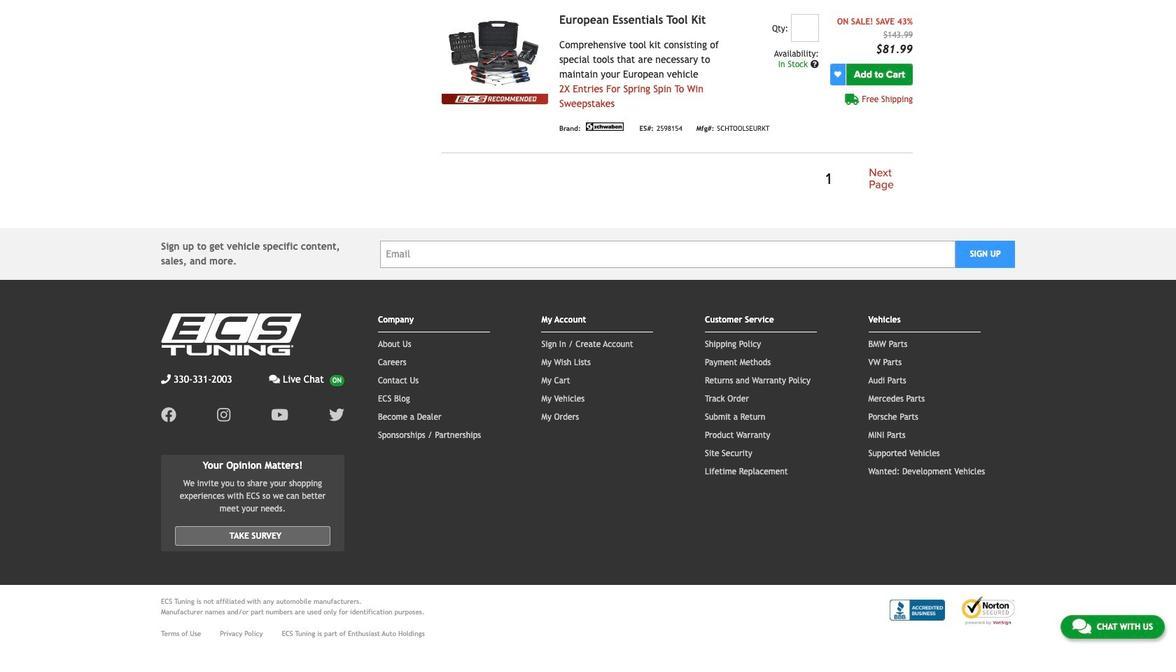 Task type: describe. For each thing, give the bounding box(es) containing it.
schwaben - corporate logo image
[[584, 122, 626, 131]]

paginated product list navigation navigation
[[442, 165, 913, 195]]

Email email field
[[380, 241, 956, 268]]

phone image
[[161, 375, 171, 385]]

question circle image
[[811, 60, 819, 69]]



Task type: locate. For each thing, give the bounding box(es) containing it.
0 horizontal spatial comments image
[[269, 375, 280, 385]]

1 vertical spatial comments image
[[1073, 618, 1092, 635]]

add to wish list image
[[835, 71, 842, 78]]

twitter logo image
[[329, 408, 345, 423]]

1 horizontal spatial comments image
[[1073, 618, 1092, 635]]

youtube logo image
[[271, 408, 289, 423]]

ecs tuning image
[[161, 314, 301, 356]]

None number field
[[791, 14, 819, 42]]

comments image
[[269, 375, 280, 385], [1073, 618, 1092, 635]]

es#2598154 - schtoolseurkt - european essentials tool kit - comprehensive tool kit consisting of special tools that are necessary to maintain your european vehicle - schwaben - audi bmw volkswagen mercedes benz mini porsche image
[[442, 14, 548, 94]]

instagram logo image
[[217, 408, 231, 423]]

0 vertical spatial comments image
[[269, 375, 280, 385]]

facebook logo image
[[161, 408, 177, 423]]

ecs tuning recommends this product. image
[[442, 94, 548, 104]]



Task type: vqa. For each thing, say whether or not it's contained in the screenshot.
Us
no



